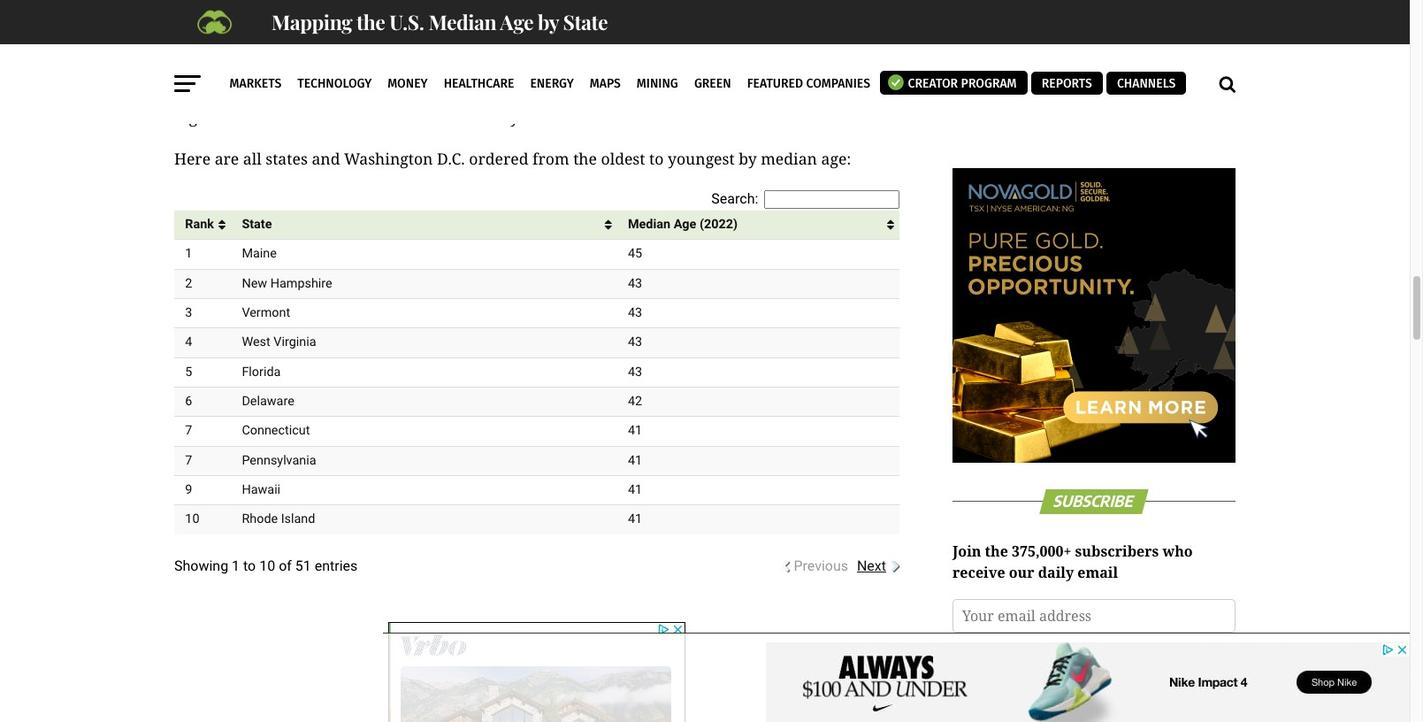 Task type: vqa. For each thing, say whether or not it's contained in the screenshot.
NEW HAMPSHIRE
yes



Task type: locate. For each thing, give the bounding box(es) containing it.
1 vertical spatial 7
[[185, 453, 192, 468]]

1 41 from the top
[[628, 423, 643, 438]]

median left (2022)
[[628, 217, 671, 232]]

to right the oldest at the left top of the page
[[650, 148, 664, 169]]

search:
[[712, 190, 759, 207]]

0 horizontal spatial in
[[292, 106, 307, 127]]

7 down 6
[[185, 423, 192, 438]]

1 up 2
[[185, 246, 192, 261]]

1 right showing
[[232, 557, 240, 574]]

2 vertical spatial median
[[628, 217, 671, 232]]

and right end
[[259, 106, 288, 127]]

the for had
[[322, 82, 346, 103]]

highest
[[350, 82, 404, 103]]

4 41 from the top
[[628, 512, 643, 527]]

1 horizontal spatial in
[[559, 82, 574, 103]]

channels
[[1117, 76, 1176, 91]]

that
[[732, 82, 766, 103]]

connecticut
[[242, 423, 310, 438]]

age inside median age (2022): activate to sort column ascending element
[[674, 217, 697, 232]]

1 vertical spatial age
[[634, 38, 677, 70]]

in down had
[[292, 106, 307, 127]]

10 left of
[[259, 557, 275, 574]]

and down 'state'
[[523, 106, 552, 127]]

1 7 from the top
[[185, 423, 192, 438]]

0 vertical spatial age
[[500, 8, 534, 35]]

10 inside status
[[259, 557, 275, 574]]

previous link
[[794, 555, 849, 577]]

the up oldest
[[357, 8, 385, 35]]

45 down median age (2022)
[[628, 246, 643, 261]]

to left of
[[243, 557, 256, 574]]

the
[[357, 8, 385, 35], [322, 82, 346, 103], [844, 82, 867, 103], [574, 148, 597, 169], [985, 541, 1009, 561]]

1 horizontal spatial state
[[563, 8, 608, 35]]

0 horizontal spatial 10
[[185, 512, 200, 527]]

1 horizontal spatial 1
[[232, 557, 240, 574]]

median up maps
[[547, 38, 628, 70]]

median inside had the highest median age by state in 2022 at 45 years old. that puts it on the higher end and in line with countries like italy and greece.
[[408, 82, 464, 103]]

1 vertical spatial 10
[[259, 557, 275, 574]]

1 vertical spatial in
[[292, 106, 307, 127]]

2 7 from the top
[[185, 453, 192, 468]]

email
[[1078, 562, 1119, 582]]

age up mining
[[634, 38, 677, 70]]

45 right at
[[635, 82, 653, 103]]

Join the 375,000+ subscribers who receive our daily email email field
[[953, 599, 1236, 632]]

0 horizontal spatial and
[[259, 106, 288, 127]]

ranking the oldest u.s. states by median age
[[174, 38, 677, 70]]

up
[[1000, 660, 1019, 679]]

the for mapping
[[357, 8, 385, 35]]

greece.
[[556, 106, 611, 127]]

states
[[266, 148, 308, 169]]

showing 1 to 10 of 51 entries
[[174, 557, 358, 574]]

u.s. up ranking the oldest u.s. states by median age
[[390, 8, 424, 35]]

next link
[[857, 555, 887, 577]]

0 horizontal spatial 1
[[185, 246, 192, 261]]

45
[[635, 82, 653, 103], [628, 246, 643, 261]]

oldest
[[601, 148, 646, 169]]

u.s.
[[390, 8, 424, 35], [393, 38, 435, 70]]

money
[[388, 76, 428, 91]]

1 vertical spatial state
[[242, 217, 272, 232]]

pennsylvania
[[242, 453, 316, 468]]

the inside join the 375,000+ subscribers who receive our daily email
[[985, 541, 1009, 561]]

maine up end
[[237, 82, 286, 103]]

virginia
[[274, 335, 316, 350]]

state
[[563, 8, 608, 35], [242, 217, 272, 232]]

3 43 from the top
[[628, 335, 643, 350]]

7 up 9
[[185, 453, 192, 468]]

mining link
[[631, 62, 685, 106]]

creator
[[908, 76, 958, 91]]

our
[[1009, 562, 1035, 582]]

median left age:
[[761, 148, 818, 169]]

west virginia
[[242, 335, 316, 350]]

7
[[185, 423, 192, 438], [185, 453, 192, 468]]

had the highest median age by state in 2022 at 45 years old. that puts it on the higher end and in line with countries like italy and greece.
[[174, 82, 867, 127]]

rank
[[185, 217, 214, 232]]

1 43 from the top
[[628, 276, 643, 291]]

age left (2022)
[[674, 217, 697, 232]]

0 horizontal spatial median
[[408, 82, 464, 103]]

had
[[290, 82, 318, 103]]

1 horizontal spatial to
[[650, 148, 664, 169]]

subscribe
[[1052, 491, 1137, 511]]

creator program
[[905, 76, 1017, 91]]

new
[[242, 276, 267, 291]]

rhode island
[[242, 512, 315, 527]]

3 41 from the top
[[628, 482, 643, 497]]

in
[[559, 82, 574, 103], [292, 106, 307, 127]]

state right rank: activate to sort column ascending "element"
[[242, 217, 272, 232]]

2 43 from the top
[[628, 305, 643, 320]]

4
[[185, 335, 192, 350]]

1 vertical spatial to
[[243, 557, 256, 574]]

3
[[185, 305, 192, 320]]

energy
[[530, 76, 574, 91]]

state
[[520, 82, 555, 103]]

florida
[[242, 364, 281, 379]]

state: activate to sort column ascending element
[[231, 211, 617, 240]]

visual capitalist image
[[174, 9, 254, 35]]

1 horizontal spatial median
[[761, 148, 818, 169]]

higher
[[174, 106, 223, 127]]

41 for pennsylvania
[[628, 453, 643, 468]]

maps
[[590, 76, 621, 91]]

to inside showing 1 to 10 of 51 entries status
[[243, 557, 256, 574]]

by
[[538, 8, 559, 35], [514, 38, 541, 70], [498, 82, 516, 103], [739, 148, 757, 169]]

0 vertical spatial 7
[[185, 423, 192, 438]]

creator program link
[[880, 71, 1028, 95]]

mapping
[[272, 8, 353, 35]]

energy link
[[524, 62, 580, 106]]

43
[[628, 276, 643, 291], [628, 305, 643, 320], [628, 335, 643, 350], [628, 364, 643, 379]]

years
[[657, 82, 697, 103]]

age up states
[[500, 8, 534, 35]]

1 vertical spatial median
[[761, 148, 818, 169]]

line
[[311, 106, 339, 127]]

italy
[[485, 106, 519, 127]]

43 for vermont
[[628, 305, 643, 320]]

old.
[[701, 82, 728, 103]]

0 vertical spatial median
[[408, 82, 464, 103]]

state up maps
[[563, 8, 608, 35]]

to
[[650, 148, 664, 169], [243, 557, 256, 574]]

the up receive
[[985, 541, 1009, 561]]

age
[[500, 8, 534, 35], [634, 38, 677, 70], [674, 217, 697, 232]]

by inside had the highest median age by state in 2022 at 45 years old. that puts it on the higher end and in line with countries like italy and greece.
[[498, 82, 516, 103]]

here are all states and washington d.c. ordered from the oldest to youngest by median age:
[[174, 148, 852, 169]]

0 vertical spatial 45
[[635, 82, 653, 103]]

in left 2022
[[559, 82, 574, 103]]

41 for connecticut
[[628, 423, 643, 438]]

maine up new at the top left of the page
[[242, 246, 277, 261]]

10 down 9
[[185, 512, 200, 527]]

2 41 from the top
[[628, 453, 643, 468]]

median
[[408, 82, 464, 103], [761, 148, 818, 169]]

the right from
[[574, 148, 597, 169]]

0 vertical spatial median
[[429, 8, 497, 35]]

4 43 from the top
[[628, 364, 643, 379]]

median up 'countries'
[[408, 82, 464, 103]]

by for states
[[514, 38, 541, 70]]

0 vertical spatial to
[[650, 148, 664, 169]]

2 vertical spatial age
[[674, 217, 697, 232]]

the up the "line" at the left of the page
[[322, 82, 346, 103]]

None search field
[[765, 190, 900, 209]]

2 horizontal spatial and
[[523, 106, 552, 127]]

mapping the u.s. median age by state
[[272, 8, 608, 35]]

0 horizontal spatial to
[[243, 557, 256, 574]]

43 for florida
[[628, 364, 643, 379]]

ordered
[[469, 148, 529, 169]]

puts
[[770, 82, 802, 103]]

island
[[281, 512, 315, 527]]

youngest
[[668, 148, 735, 169]]

from
[[533, 148, 569, 169]]

overall,
[[174, 82, 233, 103]]

mining
[[637, 76, 678, 91]]

and right states
[[312, 148, 340, 169]]

median up states
[[429, 8, 497, 35]]

0 vertical spatial state
[[563, 8, 608, 35]]

1 vertical spatial 1
[[232, 557, 240, 574]]

1
[[185, 246, 192, 261], [232, 557, 240, 574]]

1 horizontal spatial 10
[[259, 557, 275, 574]]

43 for new hampshire
[[628, 276, 643, 291]]

41 for hawaii
[[628, 482, 643, 497]]

advertisement element
[[388, 622, 686, 722]]

u.s. up money
[[393, 38, 435, 70]]



Task type: describe. For each thing, give the bounding box(es) containing it.
technology link
[[291, 62, 378, 106]]

technology
[[298, 76, 372, 91]]

at
[[617, 82, 631, 103]]

6
[[185, 394, 192, 409]]

daily
[[1039, 562, 1074, 582]]

median age (2022): activate to sort column ascending element
[[617, 211, 900, 240]]

oldest
[[316, 38, 387, 70]]

d.c.
[[437, 148, 465, 169]]

companies
[[807, 76, 871, 91]]

1 inside status
[[232, 557, 240, 574]]

showing 1 to 10 of 51 entries status
[[174, 555, 358, 577]]

green check-mark icon image
[[888, 73, 905, 91]]

overall, maine
[[174, 82, 286, 103]]

all
[[243, 148, 262, 169]]

1 horizontal spatial and
[[312, 148, 340, 169]]

delaware
[[242, 394, 294, 409]]

end
[[227, 106, 255, 127]]

the for join
[[985, 541, 1009, 561]]

join
[[953, 541, 982, 561]]

0 vertical spatial in
[[559, 82, 574, 103]]

9
[[185, 482, 192, 497]]

the right on
[[844, 82, 867, 103]]

age
[[468, 82, 494, 103]]

the
[[270, 38, 311, 70]]

join the 375,000+ subscribers who receive our daily email
[[953, 541, 1193, 582]]

previous
[[794, 557, 849, 574]]

channels link
[[1107, 72, 1187, 95]]

7 for pennsylvania
[[185, 453, 192, 468]]

healthcare
[[444, 76, 514, 91]]

0 vertical spatial 10
[[185, 512, 200, 527]]

featured companies link
[[741, 62, 877, 106]]

51
[[295, 557, 311, 574]]

receive
[[953, 562, 1006, 582]]

0 vertical spatial 1
[[185, 246, 192, 261]]

program
[[961, 76, 1017, 91]]

west
[[242, 335, 271, 350]]

2
[[185, 276, 192, 291]]

money link
[[382, 62, 434, 106]]

previous next
[[794, 557, 887, 574]]

hampshire
[[270, 276, 332, 291]]

washington
[[344, 148, 433, 169]]

with
[[343, 106, 377, 127]]

novagold. pure gold. precious opportunity. image
[[953, 168, 1236, 463]]

median age (2022)
[[628, 217, 738, 232]]

0 horizontal spatial state
[[242, 217, 272, 232]]

of
[[279, 557, 292, 574]]

43 for west virginia
[[628, 335, 643, 350]]

reports
[[1042, 76, 1093, 91]]

by for age
[[498, 82, 516, 103]]

countries
[[381, 106, 450, 127]]

by for age
[[538, 8, 559, 35]]

markets
[[230, 76, 282, 91]]

(2022)
[[700, 217, 738, 232]]

7 for connecticut
[[185, 423, 192, 438]]

markets link
[[223, 62, 288, 106]]

maps link
[[584, 62, 627, 106]]

1 vertical spatial median
[[547, 38, 628, 70]]

2022
[[578, 82, 613, 103]]

reports link
[[1031, 72, 1103, 95]]

on
[[820, 82, 839, 103]]

featured
[[747, 76, 804, 91]]

new hampshire
[[242, 276, 332, 291]]

green link
[[688, 62, 738, 106]]

0 vertical spatial maine
[[237, 82, 286, 103]]

states
[[441, 38, 509, 70]]

sign up
[[967, 660, 1019, 679]]

showing
[[174, 557, 228, 574]]

1 vertical spatial maine
[[242, 246, 277, 261]]

like
[[455, 106, 481, 127]]

sign up button
[[953, 650, 1033, 689]]

375,000+
[[1012, 541, 1072, 561]]

vermont
[[242, 305, 290, 320]]

1 vertical spatial u.s.
[[393, 38, 435, 70]]

41 for rhode island
[[628, 512, 643, 527]]

1 vertical spatial 45
[[628, 246, 643, 261]]

entries
[[315, 557, 358, 574]]

healthcare link
[[438, 62, 521, 106]]

45 inside had the highest median age by state in 2022 at 45 years old. that puts it on the higher end and in line with countries like italy and greece.
[[635, 82, 653, 103]]

sign
[[967, 660, 996, 679]]

42
[[628, 394, 643, 409]]

rank: activate to sort column ascending element
[[174, 211, 231, 240]]

who
[[1163, 541, 1193, 561]]

0 vertical spatial u.s.
[[390, 8, 424, 35]]

rhode
[[242, 512, 278, 527]]

here
[[174, 148, 211, 169]]

5
[[185, 364, 192, 379]]



